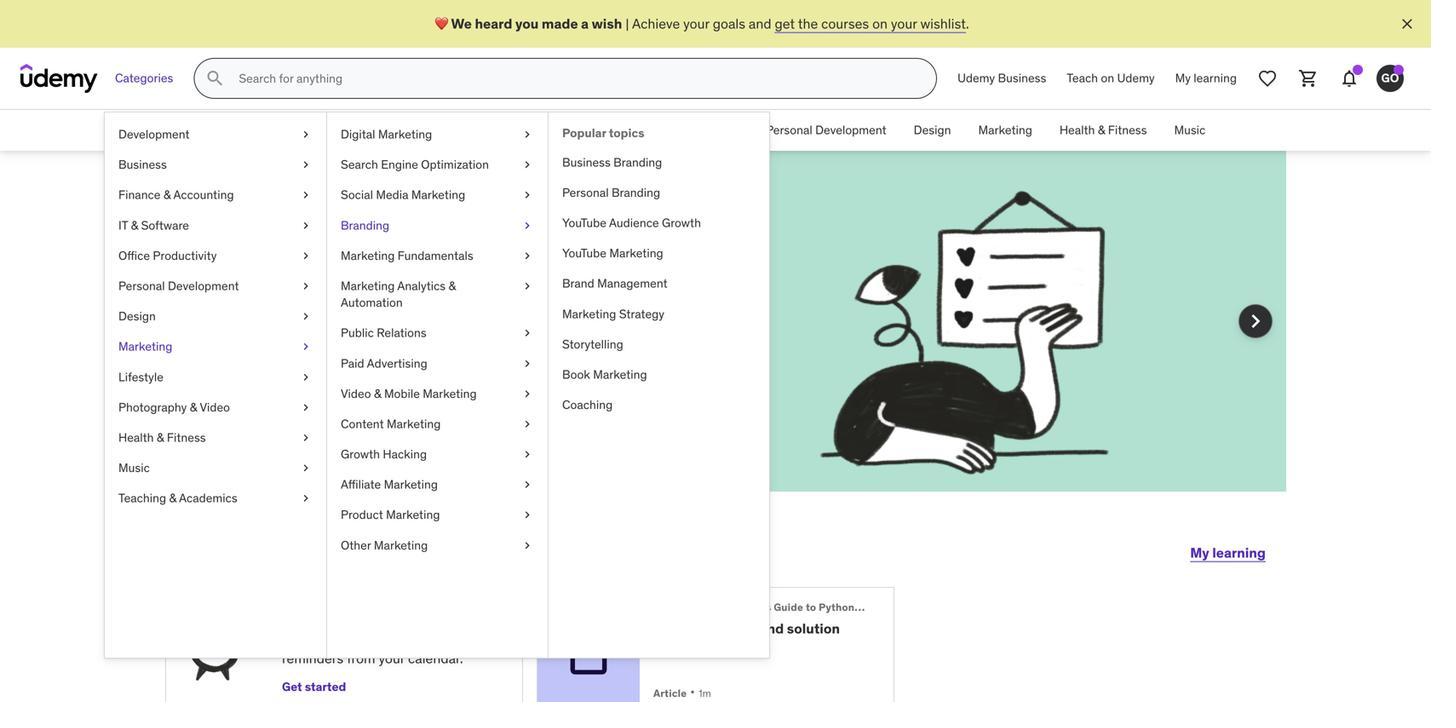 Task type: locate. For each thing, give the bounding box(es) containing it.
0 horizontal spatial personal
[[118, 278, 165, 293]]

1 horizontal spatial personal development link
[[752, 110, 900, 151]]

2 vertical spatial the
[[331, 337, 351, 355]]

1 horizontal spatial udemy
[[1117, 70, 1155, 86]]

1 vertical spatial branding
[[612, 185, 660, 200]]

growth inside youtube audience growth link
[[662, 215, 701, 230]]

xsmall image inside the marketing fundamentals 'link'
[[521, 247, 534, 264]]

xsmall image
[[521, 126, 534, 143], [299, 156, 313, 173], [299, 187, 313, 203], [521, 187, 534, 203], [521, 217, 534, 234], [299, 247, 313, 264], [299, 278, 313, 294], [521, 278, 534, 294], [521, 325, 534, 341], [299, 338, 313, 355], [299, 369, 313, 385], [299, 429, 313, 446], [299, 460, 313, 476], [521, 476, 534, 493], [299, 490, 313, 507], [521, 507, 534, 523], [521, 537, 534, 554]]

1 vertical spatial my
[[1190, 544, 1209, 561]]

0 vertical spatial accounting
[[455, 122, 515, 138]]

digital marketing link
[[327, 119, 548, 150]]

xsmall image inside product marketing link
[[521, 507, 534, 523]]

1 youtube from the top
[[562, 215, 607, 230]]

get up calendar.
[[436, 631, 459, 648]]

solution
[[787, 620, 840, 637]]

1 vertical spatial finance
[[118, 187, 161, 202]]

go link
[[1370, 58, 1411, 99]]

xsmall image inside marketing 'link'
[[299, 338, 313, 355]]

you left the made
[[515, 15, 539, 32]]

xsmall image for video & mobile marketing
[[521, 385, 534, 402]]

xsmall image inside search engine optimization link
[[521, 156, 534, 173]]

0 horizontal spatial it & software
[[118, 217, 189, 233]]

get for started
[[282, 679, 302, 695]]

productivity left did
[[153, 248, 217, 263]]

personal development for health & fitness
[[766, 122, 887, 138]]

it
[[312, 318, 320, 336]]

0 horizontal spatial make
[[275, 318, 309, 336]]

youtube audience growth
[[562, 215, 701, 230]]

xsmall image inside photography & video link
[[299, 399, 313, 416]]

1 horizontal spatial design link
[[900, 110, 965, 151]]

1 vertical spatial it
[[118, 217, 128, 233]]

get left started
[[282, 679, 302, 695]]

1 vertical spatial learning
[[1213, 544, 1266, 561]]

1 horizontal spatial get
[[392, 318, 414, 336]]

1 horizontal spatial accounting
[[455, 122, 515, 138]]

xsmall image inside teaching & academics link
[[299, 490, 313, 507]]

xsmall image for marketing fundamentals
[[521, 247, 534, 264]]

0 vertical spatial productivity
[[675, 122, 739, 138]]

0 horizontal spatial you
[[295, 225, 357, 269]]

xsmall image for personal development
[[299, 278, 313, 294]]

coaching
[[562, 397, 613, 412]]

it & software for lifestyle
[[118, 217, 189, 233]]

xsmall image inside health & fitness link
[[299, 429, 313, 446]]

0 vertical spatial it & software link
[[529, 110, 627, 151]]

business down popular
[[562, 154, 611, 170]]

0 horizontal spatial office productivity link
[[105, 241, 326, 271]]

the ultimate beginners guide to python programming 11. homework and solution
[[653, 601, 926, 637]]

.
[[966, 15, 969, 32]]

your inside schedule time to learn a little each day adds up. get reminders from your calendar.
[[379, 650, 405, 667]]

xsmall image inside digital marketing link
[[521, 126, 534, 143]]

branding inside 'link'
[[341, 217, 389, 233]]

1 horizontal spatial marketing link
[[965, 110, 1046, 151]]

public
[[341, 325, 374, 340]]

xsmall image
[[299, 126, 313, 143], [521, 156, 534, 173], [299, 217, 313, 234], [521, 247, 534, 264], [299, 308, 313, 325], [521, 355, 534, 372], [521, 385, 534, 402], [299, 399, 313, 416], [521, 416, 534, 432], [521, 446, 534, 463]]

0 vertical spatial office productivity
[[640, 122, 739, 138]]

public relations link
[[327, 318, 548, 348]]

a up marketing analytics & automation link
[[465, 225, 485, 269]]

storytelling link
[[549, 329, 769, 359]]

0 horizontal spatial health
[[118, 430, 154, 445]]

content marketing
[[341, 416, 441, 431]]

wishlist up udemy business
[[920, 15, 966, 32]]

0 vertical spatial office
[[640, 122, 672, 138]]

a left wish at the left
[[581, 15, 589, 32]]

finance & accounting link down development link
[[105, 180, 326, 210]]

schedule
[[282, 605, 343, 622]]

accounting down development link
[[173, 187, 234, 202]]

0 vertical spatial learning
[[1194, 70, 1237, 86]]

0 horizontal spatial a
[[465, 225, 485, 269]]

finance & accounting link up optimization
[[386, 110, 529, 151]]

0 vertical spatial software
[[565, 122, 613, 138]]

on
[[872, 15, 888, 32], [1101, 70, 1114, 86], [491, 318, 507, 336]]

0 vertical spatial health & fitness
[[1060, 122, 1147, 138]]

1 horizontal spatial you
[[515, 15, 539, 32]]

the up toward
[[417, 318, 437, 336]]

xsmall image inside video & mobile marketing link
[[521, 385, 534, 402]]

get started
[[282, 679, 346, 695]]

accounting for lifestyle
[[173, 187, 234, 202]]

0 horizontal spatial marketing link
[[105, 332, 326, 362]]

1 horizontal spatial on
[[872, 15, 888, 32]]

youtube for youtube marketing
[[562, 245, 607, 261]]

coaching link
[[549, 390, 769, 420]]

finance & accounting down development link
[[118, 187, 234, 202]]

1 vertical spatial office
[[118, 248, 150, 263]]

other marketing
[[341, 537, 428, 553]]

2 horizontal spatial get
[[436, 631, 459, 648]]

it & software for health & fitness
[[542, 122, 613, 138]]

11. homework and solution link
[[653, 620, 866, 637]]

you down social
[[295, 225, 357, 269]]

1 vertical spatial productivity
[[153, 248, 217, 263]]

0 horizontal spatial office
[[118, 248, 150, 263]]

get inside get the courses on your wishlist
[[392, 318, 414, 336]]

branding down topics
[[614, 154, 662, 170]]

xsmall image for marketing analytics & automation
[[521, 278, 534, 294]]

0 vertical spatial music link
[[1161, 110, 1219, 151]]

0 horizontal spatial it
[[118, 217, 128, 233]]

personal development link for lifestyle
[[105, 271, 326, 301]]

finance & accounting link for lifestyle
[[105, 180, 326, 210]]

2 horizontal spatial the
[[798, 15, 818, 32]]

finance & accounting
[[400, 122, 515, 138], [118, 187, 234, 202]]

2 vertical spatial get
[[282, 679, 302, 695]]

xsmall image inside development link
[[299, 126, 313, 143]]

0 vertical spatial design
[[914, 122, 951, 138]]

video & mobile marketing
[[341, 386, 477, 401]]

1 horizontal spatial health
[[1060, 122, 1095, 138]]

1 horizontal spatial courses
[[821, 15, 869, 32]]

xsmall image inside affiliate marketing link
[[521, 476, 534, 493]]

carousel element
[[145, 151, 1286, 532]]

1 horizontal spatial office productivity
[[640, 122, 739, 138]]

personal development for lifestyle
[[118, 278, 239, 293]]

finance for lifestyle
[[118, 187, 161, 202]]

xsmall image for growth hacking
[[521, 446, 534, 463]]

1 vertical spatial courses
[[440, 318, 488, 336]]

0 vertical spatial courses
[[821, 15, 869, 32]]

and left 'get'
[[749, 15, 772, 32]]

2 udemy from the left
[[1117, 70, 1155, 86]]

health down photography
[[118, 430, 154, 445]]

0 vertical spatial my learning link
[[1165, 58, 1247, 99]]

health & fitness
[[1060, 122, 1147, 138], [118, 430, 206, 445]]

xsmall image inside growth hacking link
[[521, 446, 534, 463]]

it & software link
[[529, 110, 627, 151], [105, 210, 326, 241]]

xsmall image inside public relations link
[[521, 325, 534, 341]]

product
[[341, 507, 383, 522]]

2 youtube from the top
[[562, 245, 607, 261]]

marketing inside marketing analytics & automation
[[341, 278, 395, 293]]

youtube down personal branding
[[562, 215, 607, 230]]

udemy
[[958, 70, 995, 86], [1117, 70, 1155, 86]]

heard
[[475, 15, 512, 32]]

next image
[[1242, 308, 1269, 335]]

xsmall image inside the finance & accounting link
[[299, 187, 313, 203]]

0 horizontal spatial office productivity
[[118, 248, 217, 263]]

lifestyle
[[118, 369, 163, 384]]

and inside carousel "element"
[[275, 337, 298, 355]]

0 vertical spatial personal development link
[[752, 110, 900, 151]]

0 horizontal spatial on
[[491, 318, 507, 336]]

design
[[914, 122, 951, 138], [118, 308, 156, 324]]

xsmall image inside content marketing link
[[521, 416, 534, 432]]

0 horizontal spatial courses
[[440, 318, 488, 336]]

your left goals.
[[457, 337, 483, 355]]

and down guide
[[760, 620, 784, 637]]

brand management link
[[549, 269, 769, 299]]

courses right 'get'
[[821, 15, 869, 32]]

2 horizontal spatial to
[[806, 601, 816, 614]]

xsmall image for teaching & academics
[[299, 490, 313, 507]]

personal development
[[766, 122, 887, 138], [118, 278, 239, 293]]

you have alerts image
[[1394, 65, 1404, 75]]

office productivity link up time
[[105, 241, 326, 271]]

book
[[562, 367, 590, 382]]

your up goals.
[[510, 318, 536, 336]]

personal inside branding 'element'
[[562, 185, 609, 200]]

popular
[[562, 125, 606, 141]]

and left take
[[275, 337, 298, 355]]

xsmall image inside branding 'link'
[[521, 217, 534, 234]]

xsmall image for design
[[299, 308, 313, 325]]

1 vertical spatial youtube
[[562, 245, 607, 261]]

1 vertical spatial office productivity link
[[105, 241, 326, 271]]

1 horizontal spatial the
[[417, 318, 437, 336]]

0 vertical spatial growth
[[662, 215, 701, 230]]

video down "lifestyle" "link"
[[200, 399, 230, 415]]

finance & accounting for lifestyle
[[118, 187, 234, 202]]

xsmall image inside "lifestyle" "link"
[[299, 369, 313, 385]]

2 horizontal spatial on
[[1101, 70, 1114, 86]]

1 horizontal spatial it & software
[[542, 122, 613, 138]]

health & fitness down teach on udemy link
[[1060, 122, 1147, 138]]

0 vertical spatial health & fitness link
[[1046, 110, 1161, 151]]

office productivity link up personal branding link
[[627, 110, 752, 151]]

1 horizontal spatial design
[[914, 122, 951, 138]]

office productivity for health & fitness
[[640, 122, 739, 138]]

the
[[798, 15, 818, 32], [417, 318, 437, 336], [331, 337, 351, 355]]

fitness down photography & video
[[167, 430, 206, 445]]

1 horizontal spatial it
[[542, 122, 552, 138]]

marketing fundamentals
[[341, 248, 473, 263]]

my learning link
[[1165, 58, 1247, 99], [1190, 532, 1266, 573]]

udemy right teach
[[1117, 70, 1155, 86]]

finance & accounting up optimization
[[400, 122, 515, 138]]

1 horizontal spatial make
[[364, 225, 458, 269]]

get the courses on your wishlist link
[[775, 15, 966, 32]]

take
[[301, 337, 328, 355]]

1 horizontal spatial productivity
[[675, 122, 739, 138]]

my
[[1175, 70, 1191, 86], [1190, 544, 1209, 561]]

0 horizontal spatial finance & accounting link
[[105, 180, 326, 210]]

0 vertical spatial personal development
[[766, 122, 887, 138]]

get the courses on your wishlist
[[227, 318, 536, 355]]

udemy down .
[[958, 70, 995, 86]]

business up search
[[324, 122, 372, 138]]

1 vertical spatial fitness
[[167, 430, 206, 445]]

1 horizontal spatial wishlist
[[920, 15, 966, 32]]

growth
[[662, 215, 701, 230], [341, 446, 380, 462]]

productivity up business branding link
[[675, 122, 739, 138]]

affiliate
[[341, 477, 381, 492]]

learning
[[1194, 70, 1237, 86], [1213, 544, 1266, 561]]

fitness down teach on udemy link
[[1108, 122, 1147, 138]]

xsmall image for health & fitness
[[299, 429, 313, 446]]

youtube
[[562, 215, 607, 230], [562, 245, 607, 261]]

office productivity link for health & fitness
[[627, 110, 752, 151]]

xsmall image inside business link
[[299, 156, 313, 173]]

accounting
[[455, 122, 515, 138], [173, 187, 234, 202]]

my for the bottom my learning link
[[1190, 544, 1209, 561]]

xsmall image for search engine optimization
[[521, 156, 534, 173]]

branding
[[614, 154, 662, 170], [612, 185, 660, 200], [341, 217, 389, 233]]

my learning
[[1175, 70, 1237, 86], [1190, 544, 1266, 561]]

affiliate marketing link
[[327, 470, 548, 500]]

1 horizontal spatial finance & accounting link
[[386, 110, 529, 151]]

productivity for health & fitness
[[675, 122, 739, 138]]

it for health & fitness
[[542, 122, 552, 138]]

your
[[683, 15, 710, 32], [891, 15, 917, 32], [510, 318, 536, 336], [457, 337, 483, 355], [379, 650, 405, 667]]

audience
[[609, 215, 659, 230]]

come
[[323, 318, 357, 336]]

courses up toward
[[440, 318, 488, 336]]

search engine optimization
[[341, 157, 489, 172]]

0 horizontal spatial finance & accounting
[[118, 187, 234, 202]]

business
[[998, 70, 1046, 86], [324, 122, 372, 138], [562, 154, 611, 170], [118, 157, 167, 172]]

schedule time to learn a little each day adds up. get reminders from your calendar.
[[282, 605, 463, 667]]

xsmall image inside personal development link
[[299, 278, 313, 294]]

xsmall image for affiliate marketing
[[521, 476, 534, 493]]

xsmall image inside office productivity link
[[299, 247, 313, 264]]

make left it
[[275, 318, 309, 336]]

1 horizontal spatial to
[[379, 605, 392, 622]]

true.
[[360, 318, 388, 336]]

design link for lifestyle
[[105, 301, 326, 332]]

you inside did you make a wish?
[[295, 225, 357, 269]]

1 vertical spatial finance & accounting link
[[105, 180, 326, 210]]

youtube marketing
[[562, 245, 663, 261]]

marketing link down udemy business link
[[965, 110, 1046, 151]]

0 vertical spatial the
[[798, 15, 818, 32]]

1 vertical spatial a
[[465, 225, 485, 269]]

1 vertical spatial growth
[[341, 446, 380, 462]]

health & fitness down photography
[[118, 430, 206, 445]]

get inside "button"
[[282, 679, 302, 695]]

1 vertical spatial accounting
[[173, 187, 234, 202]]

wishlist down time
[[227, 337, 272, 355]]

0 horizontal spatial software
[[141, 217, 189, 233]]

0 vertical spatial branding
[[614, 154, 662, 170]]

time to make it come true.
[[227, 318, 392, 336]]

branding for business branding
[[614, 154, 662, 170]]

0 horizontal spatial design
[[118, 308, 156, 324]]

xsmall image inside other marketing link
[[521, 537, 534, 554]]

1 vertical spatial the
[[417, 318, 437, 336]]

1 vertical spatial marketing link
[[105, 332, 326, 362]]

beginners
[[720, 601, 771, 614]]

categories button
[[105, 58, 183, 99]]

personal development link
[[752, 110, 900, 151], [105, 271, 326, 301]]

branding up audience
[[612, 185, 660, 200]]

office productivity
[[640, 122, 739, 138], [118, 248, 217, 263]]

personal for health & fitness
[[766, 122, 813, 138]]

make for you
[[364, 225, 458, 269]]

finance for health & fitness
[[400, 122, 442, 138]]

get up and take the first step toward your goals.
[[392, 318, 414, 336]]

it for lifestyle
[[118, 217, 128, 233]]

growth up affiliate
[[341, 446, 380, 462]]

article • 1m
[[653, 683, 711, 701]]

health & fitness link down photography & video
[[105, 423, 326, 453]]

xsmall image inside social media marketing link
[[521, 187, 534, 203]]

xsmall image inside marketing analytics & automation link
[[521, 278, 534, 294]]

office for lifestyle
[[118, 248, 150, 263]]

1 horizontal spatial health & fitness
[[1060, 122, 1147, 138]]

my learning for topmost my learning link
[[1175, 70, 1237, 86]]

the right 'get'
[[798, 15, 818, 32]]

udemy business
[[958, 70, 1046, 86]]

video down paid
[[341, 386, 371, 401]]

growth inside growth hacking link
[[341, 446, 380, 462]]

xsmall image inside design link
[[299, 308, 313, 325]]

you
[[515, 15, 539, 32], [295, 225, 357, 269]]

marketing link up photography & video link
[[105, 332, 326, 362]]

0 vertical spatial office productivity link
[[627, 110, 752, 151]]

did you make a wish?
[[227, 225, 485, 312]]

advertising
[[367, 355, 427, 371]]

business left teach
[[998, 70, 1046, 86]]

close image
[[1399, 15, 1416, 32]]

brand
[[562, 276, 594, 291]]

affiliate marketing
[[341, 477, 438, 492]]

health down teach
[[1060, 122, 1095, 138]]

growth down personal branding link
[[662, 215, 701, 230]]

your down adds
[[379, 650, 405, 667]]

|
[[626, 15, 629, 32]]

marketing link for lifestyle
[[105, 332, 326, 362]]

branding for personal branding
[[612, 185, 660, 200]]

courses inside get the courses on your wishlist
[[440, 318, 488, 336]]

•
[[690, 683, 695, 701]]

it & software link for health & fitness
[[529, 110, 627, 151]]

finance & accounting for health & fitness
[[400, 122, 515, 138]]

it & software link for lifestyle
[[105, 210, 326, 241]]

1 horizontal spatial office productivity link
[[627, 110, 752, 151]]

xsmall image for development
[[299, 126, 313, 143]]

xsmall image inside paid advertising link
[[521, 355, 534, 372]]

branding down social
[[341, 217, 389, 233]]

1 vertical spatial finance & accounting
[[118, 187, 234, 202]]

make inside did you make a wish?
[[364, 225, 458, 269]]

xsmall image inside music link
[[299, 460, 313, 476]]

0 horizontal spatial music link
[[105, 453, 326, 483]]

make up analytics
[[364, 225, 458, 269]]

1 vertical spatial get
[[436, 631, 459, 648]]

day
[[357, 631, 378, 648]]

youtube up the brand
[[562, 245, 607, 261]]

1m
[[699, 687, 711, 700]]

the down come
[[331, 337, 351, 355]]

accounting up optimization
[[455, 122, 515, 138]]

business branding
[[562, 154, 662, 170]]

academics
[[179, 490, 237, 506]]

learn
[[395, 605, 428, 622]]

& inside marketing analytics & automation
[[449, 278, 456, 293]]

content
[[341, 416, 384, 431]]

health & fitness link down teach on udemy link
[[1046, 110, 1161, 151]]

1 horizontal spatial personal development
[[766, 122, 887, 138]]

1 vertical spatial and
[[275, 337, 298, 355]]

get
[[775, 15, 795, 32]]

0 vertical spatial finance & accounting
[[400, 122, 515, 138]]

udemy image
[[20, 64, 98, 93]]

personal
[[766, 122, 813, 138], [562, 185, 609, 200], [118, 278, 165, 293]]

0 vertical spatial a
[[581, 15, 589, 32]]

0 vertical spatial fitness
[[1108, 122, 1147, 138]]

goals
[[713, 15, 745, 32]]

wish?
[[227, 268, 327, 312]]

1 horizontal spatial software
[[565, 122, 613, 138]]

2 vertical spatial branding
[[341, 217, 389, 233]]

xsmall image for music
[[299, 460, 313, 476]]

your left 'goals'
[[683, 15, 710, 32]]



Task type: vqa. For each thing, say whether or not it's contained in the screenshot.
left on
yes



Task type: describe. For each thing, give the bounding box(es) containing it.
to inside the ultimate beginners guide to python programming 11. homework and solution
[[806, 601, 816, 614]]

book marketing
[[562, 367, 647, 382]]

teaching
[[118, 490, 166, 506]]

from
[[347, 650, 375, 667]]

strategy
[[619, 306, 665, 321]]

let's
[[165, 532, 230, 567]]

❤️
[[435, 15, 448, 32]]

your inside get the courses on your wishlist
[[510, 318, 536, 336]]

get for the
[[392, 318, 414, 336]]

gary
[[436, 532, 504, 567]]

business inside branding 'element'
[[562, 154, 611, 170]]

xsmall image for finance & accounting
[[299, 187, 313, 203]]

the
[[653, 601, 672, 614]]

1 horizontal spatial fitness
[[1108, 122, 1147, 138]]

photography & video link
[[105, 392, 326, 423]]

time
[[346, 605, 376, 622]]

business link for health & fitness
[[310, 110, 386, 151]]

digital marketing
[[341, 127, 432, 142]]

wishlist inside get the courses on your wishlist
[[227, 337, 272, 355]]

shopping cart with 0 items image
[[1298, 68, 1319, 89]]

other marketing link
[[327, 530, 548, 560]]

development for lifestyle
[[168, 278, 239, 293]]

your left .
[[891, 15, 917, 32]]

product marketing
[[341, 507, 440, 522]]

xsmall image for product marketing
[[521, 507, 534, 523]]

accounting for health & fitness
[[455, 122, 515, 138]]

software for health & fitness
[[565, 122, 613, 138]]

first
[[354, 337, 378, 355]]

design link for health & fitness
[[900, 110, 965, 151]]

book marketing link
[[549, 359, 769, 390]]

0 horizontal spatial the
[[331, 337, 351, 355]]

xsmall image for branding
[[521, 217, 534, 234]]

design for lifestyle
[[118, 308, 156, 324]]

my learning for the bottom my learning link
[[1190, 544, 1266, 561]]

social
[[341, 187, 373, 202]]

teach on udemy link
[[1057, 58, 1165, 99]]

1 horizontal spatial music link
[[1161, 110, 1219, 151]]

public relations
[[341, 325, 427, 340]]

design for health & fitness
[[914, 122, 951, 138]]

1 horizontal spatial health & fitness link
[[1046, 110, 1161, 151]]

growth hacking link
[[327, 439, 548, 470]]

0 vertical spatial and
[[749, 15, 772, 32]]

marketing link for health & fitness
[[965, 110, 1046, 151]]

digital
[[341, 127, 375, 142]]

achieve
[[632, 15, 680, 32]]

my for topmost my learning link
[[1175, 70, 1191, 86]]

analytics
[[397, 278, 446, 293]]

office productivity for lifestyle
[[118, 248, 217, 263]]

0 vertical spatial wishlist
[[920, 15, 966, 32]]

wish
[[592, 15, 622, 32]]

1 udemy from the left
[[958, 70, 995, 86]]

marketing analytics & automation link
[[327, 271, 548, 318]]

topics
[[609, 125, 645, 141]]

submit search image
[[205, 68, 225, 89]]

to inside carousel "element"
[[260, 318, 272, 336]]

and take the first step toward your goals.
[[272, 337, 522, 355]]

homework
[[673, 620, 757, 637]]

0 horizontal spatial health & fitness
[[118, 430, 206, 445]]

finance & accounting link for health & fitness
[[386, 110, 529, 151]]

productivity for lifestyle
[[153, 248, 217, 263]]

calendar.
[[408, 650, 463, 667]]

xsmall image for paid advertising
[[521, 355, 534, 372]]

0 vertical spatial on
[[872, 15, 888, 32]]

xsmall image for digital marketing
[[521, 126, 534, 143]]

1 vertical spatial health & fitness link
[[105, 423, 326, 453]]

learning for topmost my learning link
[[1194, 70, 1237, 86]]

xsmall image for social media marketing
[[521, 187, 534, 203]]

software for lifestyle
[[141, 217, 189, 233]]

0 horizontal spatial fitness
[[167, 430, 206, 445]]

get inside schedule time to learn a little each day adds up. get reminders from your calendar.
[[436, 631, 459, 648]]

programming
[[857, 601, 926, 614]]

personal development link for health & fitness
[[752, 110, 900, 151]]

a inside did you make a wish?
[[465, 225, 485, 269]]

xsmall image for content marketing
[[521, 416, 534, 432]]

0 horizontal spatial music
[[118, 460, 150, 475]]

get the courses on your wishlist link
[[227, 318, 536, 355]]

little
[[294, 631, 321, 648]]

0 vertical spatial you
[[515, 15, 539, 32]]

growth hacking
[[341, 446, 427, 462]]

and inside the ultimate beginners guide to python programming 11. homework and solution
[[760, 620, 784, 637]]

branding element
[[548, 112, 769, 658]]

photography & video
[[118, 399, 230, 415]]

xsmall image for office productivity
[[299, 247, 313, 264]]

youtube for youtube audience growth
[[562, 215, 607, 230]]

teaching & academics link
[[105, 483, 326, 513]]

each
[[324, 631, 353, 648]]

wishlist image
[[1257, 68, 1278, 89]]

popular topics
[[562, 125, 645, 141]]

toward
[[411, 337, 453, 355]]

social media marketing link
[[327, 180, 548, 210]]

video & mobile marketing link
[[327, 379, 548, 409]]

paid advertising link
[[327, 348, 548, 379]]

1 horizontal spatial a
[[581, 15, 589, 32]]

0 horizontal spatial video
[[200, 399, 230, 415]]

lifestyle link
[[105, 362, 326, 392]]

xsmall image for other marketing
[[521, 537, 534, 554]]

management
[[597, 276, 668, 291]]

Search for anything text field
[[235, 64, 916, 93]]

learning for the bottom my learning link
[[1213, 544, 1266, 561]]

content marketing link
[[327, 409, 548, 439]]

business down development link
[[118, 157, 167, 172]]

we
[[451, 15, 472, 32]]

xsmall image for photography & video
[[299, 399, 313, 416]]

the inside get the courses on your wishlist
[[417, 318, 437, 336]]

to inside schedule time to learn a little each day adds up. get reminders from your calendar.
[[379, 605, 392, 622]]

1 horizontal spatial video
[[341, 386, 371, 401]]

personal branding
[[562, 185, 660, 200]]

let's start learning, gary
[[165, 532, 504, 567]]

get started button
[[282, 675, 346, 699]]

reminders
[[282, 650, 344, 667]]

1 vertical spatial on
[[1101, 70, 1114, 86]]

1 horizontal spatial music
[[1174, 122, 1206, 138]]

start
[[235, 532, 301, 567]]

guide
[[774, 601, 803, 614]]

notifications image
[[1339, 68, 1360, 89]]

time
[[227, 318, 257, 336]]

office for health & fitness
[[640, 122, 672, 138]]

teach
[[1067, 70, 1098, 86]]

categories
[[115, 70, 173, 86]]

development link
[[105, 119, 326, 150]]

11.
[[653, 620, 670, 637]]

1 vertical spatial music link
[[105, 453, 326, 483]]

started
[[305, 679, 346, 695]]

development for health & fitness
[[815, 122, 887, 138]]

go
[[1381, 70, 1399, 86]]

1 vertical spatial my learning link
[[1190, 532, 1266, 573]]

a
[[282, 631, 290, 648]]

1 unread notification image
[[1353, 65, 1363, 75]]

xsmall image for it & software
[[299, 217, 313, 234]]

engine
[[381, 157, 418, 172]]

0 vertical spatial health
[[1060, 122, 1095, 138]]

xsmall image for public relations
[[521, 325, 534, 341]]

udemy business link
[[947, 58, 1057, 99]]

article
[[653, 687, 687, 700]]

make for to
[[275, 318, 309, 336]]

on inside get the courses on your wishlist
[[491, 318, 507, 336]]

other
[[341, 537, 371, 553]]

personal for lifestyle
[[118, 278, 165, 293]]

xsmall image for business
[[299, 156, 313, 173]]

brand management
[[562, 276, 668, 291]]

marketing fundamentals link
[[327, 241, 548, 271]]

xsmall image for lifestyle
[[299, 369, 313, 385]]

step
[[382, 337, 408, 355]]

xsmall image for marketing
[[299, 338, 313, 355]]

office productivity link for lifestyle
[[105, 241, 326, 271]]

business link for lifestyle
[[105, 150, 326, 180]]



